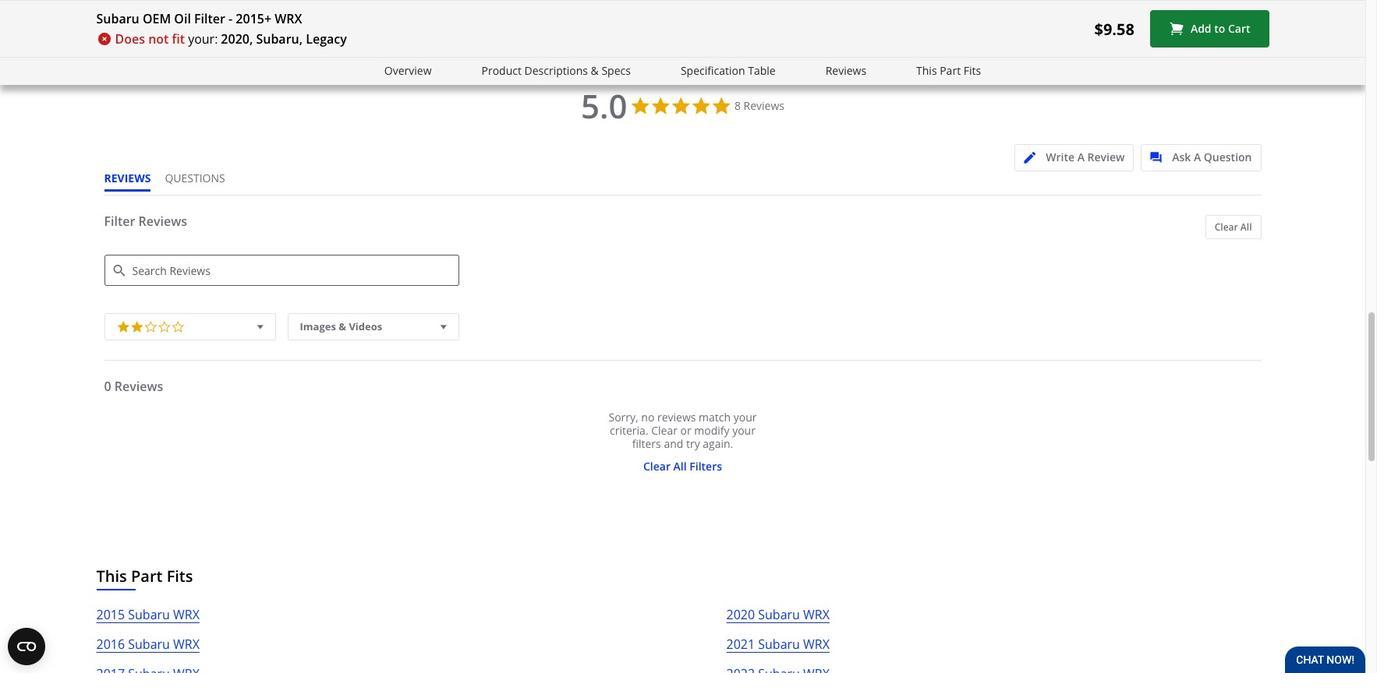 Task type: describe. For each thing, give the bounding box(es) containing it.
2020
[[727, 607, 755, 624]]

1 vertical spatial fits
[[167, 566, 193, 587]]

fit
[[172, 30, 185, 48]]

10 star image from the left
[[622, 0, 634, 8]]

empty star image for empty star icon in rating filter field
[[171, 318, 185, 334]]

write no frame image
[[1024, 152, 1044, 164]]

2020,
[[221, 30, 253, 48]]

1 1 total reviews element from the left
[[437, 0, 562, 8]]

wrx for 2020 subaru wrx
[[803, 607, 830, 624]]

11 star image from the left
[[771, 0, 783, 8]]

does
[[115, 30, 145, 48]]

1 horizontal spatial part
[[940, 63, 961, 78]]

wrx for 2015 subaru wrx
[[173, 607, 200, 624]]

add to cart button
[[1150, 10, 1269, 48]]

overview
[[384, 63, 432, 78]]

5.0
[[581, 84, 628, 128]]

$9.58
[[1095, 18, 1135, 39]]

questions
[[165, 171, 225, 186]]

a for write
[[1078, 150, 1085, 165]]

down triangle image
[[254, 319, 267, 335]]

ask a question
[[1173, 150, 1252, 165]]

0 horizontal spatial this part fits
[[96, 566, 193, 587]]

specification
[[681, 63, 745, 78]]

clear all filters link
[[638, 460, 728, 474]]

0 horizontal spatial empty star image
[[144, 318, 158, 334]]

2016 subaru wrx link
[[96, 635, 200, 665]]

specs
[[602, 63, 631, 78]]

2015+
[[236, 10, 272, 27]]

empty star image inside rating filter field
[[158, 318, 171, 334]]

clear all
[[1215, 221, 1252, 234]]

3 total reviews element
[[886, 0, 1011, 8]]

subaru oem oil filter - 2015+ wrx
[[96, 10, 302, 27]]

clear inside clear all button
[[1215, 221, 1238, 234]]

& inside field
[[339, 320, 346, 334]]

2020 subaru wrx
[[727, 607, 830, 624]]

ask a question button
[[1141, 144, 1262, 172]]

2016
[[96, 637, 125, 654]]

dialog image
[[1151, 152, 1170, 164]]

filter reviews
[[104, 213, 187, 230]]

subaru for 2015 subaru wrx
[[128, 607, 170, 624]]

legacy
[[306, 30, 347, 48]]

2021
[[727, 637, 755, 654]]

Images & Videos Filter field
[[287, 314, 459, 341]]

18 star image from the left
[[1208, 0, 1220, 8]]

2016 subaru wrx
[[96, 637, 200, 654]]

filter reviews heading
[[104, 213, 1262, 244]]

not
[[148, 30, 169, 48]]

product descriptions & specs link
[[482, 62, 631, 80]]

11 total reviews element
[[587, 0, 712, 8]]

1 2 total reviews element from the left
[[1035, 0, 1160, 8]]

add
[[1191, 21, 1212, 36]]

does not fit your: 2020, subaru, legacy
[[115, 30, 347, 48]]

all inside sorry, no reviews match your criteria. clear or modify your filters and try again. clear all filters
[[674, 460, 687, 474]]

sorry, no reviews match your criteria. clear or modify your filters and try again. clear all filters
[[609, 410, 757, 474]]

6 star image from the left
[[335, 0, 346, 8]]

3 star image from the left
[[288, 0, 300, 8]]

videos
[[349, 320, 382, 334]]

5 star image from the left
[[323, 0, 335, 8]]

this part fits link
[[917, 62, 981, 80]]

2015
[[96, 607, 125, 624]]

and
[[664, 437, 684, 452]]

or
[[681, 424, 692, 439]]

your:
[[188, 30, 218, 48]]

images & videos element
[[287, 314, 459, 341]]

oem
[[143, 10, 171, 27]]

question
[[1204, 150, 1252, 165]]

to
[[1215, 21, 1226, 36]]

images & videos
[[300, 320, 382, 334]]

empty star image for right empty star icon
[[1232, 0, 1243, 8]]

all inside button
[[1241, 221, 1252, 234]]

specification table
[[681, 63, 776, 78]]

2 star image from the left
[[174, 0, 185, 8]]

7 total reviews element for second star image from the left
[[138, 0, 263, 8]]

4 star image from the left
[[300, 0, 311, 8]]

write a review button
[[1015, 144, 1135, 172]]

this inside this part fits link
[[917, 63, 937, 78]]

table
[[748, 63, 776, 78]]

1 horizontal spatial filter
[[194, 10, 225, 27]]

1 vertical spatial clear
[[651, 424, 678, 439]]

your right match
[[734, 410, 757, 425]]

2015 subaru wrx
[[96, 607, 200, 624]]



Task type: locate. For each thing, give the bounding box(es) containing it.
a
[[1078, 150, 1085, 165], [1194, 150, 1201, 165]]

filter inside 'heading'
[[104, 213, 135, 230]]

0 horizontal spatial all
[[674, 460, 687, 474]]

2 1 total reviews element from the left
[[736, 0, 861, 8]]

cart
[[1228, 21, 1251, 36]]

1 star image from the left
[[162, 0, 174, 8]]

1 horizontal spatial 7 total reviews element
[[288, 0, 413, 8]]

2 total reviews element
[[1035, 0, 1160, 8], [1185, 0, 1310, 8]]

add to cart
[[1191, 21, 1251, 36]]

part down "3 total reviews" element
[[940, 63, 961, 78]]

all down the and
[[674, 460, 687, 474]]

write
[[1046, 150, 1075, 165]]

subaru
[[96, 10, 139, 27], [128, 607, 170, 624], [758, 607, 800, 624], [128, 637, 170, 654], [758, 637, 800, 654]]

7 total reviews element for 14th star image from right
[[288, 0, 413, 8]]

0
[[104, 378, 111, 396]]

review
[[1088, 150, 1125, 165]]

reviews for filter reviews
[[138, 213, 187, 230]]

empty star image up 0 reviews
[[158, 318, 171, 334]]

this up 2015
[[96, 566, 127, 587]]

1 horizontal spatial fits
[[964, 63, 981, 78]]

your
[[734, 410, 757, 425], [733, 424, 756, 439]]

fits down "3 total reviews" element
[[964, 63, 981, 78]]

1 vertical spatial empty star image
[[158, 318, 171, 334]]

wrx up 2016 subaru wrx
[[173, 607, 200, 624]]

subaru up 2016 subaru wrx
[[128, 607, 170, 624]]

subaru inside "link"
[[758, 637, 800, 654]]

overview link
[[384, 62, 432, 80]]

9 star image from the left
[[587, 0, 599, 8]]

specification table link
[[681, 62, 776, 80]]

descriptions
[[525, 63, 588, 78]]

magnifying glass image
[[113, 265, 125, 277]]

0 horizontal spatial empty star image
[[158, 318, 171, 334]]

subaru for 2020 subaru wrx
[[758, 607, 800, 624]]

powered by
[[1179, 53, 1242, 68]]

1 vertical spatial filter
[[104, 213, 135, 230]]

reviews
[[104, 171, 151, 186]]

match
[[699, 410, 731, 425]]

12 star image from the left
[[783, 0, 795, 8]]

2021 subaru wrx
[[727, 637, 830, 654]]

try
[[686, 437, 700, 452]]

empty star image
[[1232, 0, 1243, 8], [144, 318, 158, 334], [171, 318, 185, 334]]

a inside dropdown button
[[1078, 150, 1085, 165]]

clear all button
[[1206, 215, 1262, 240]]

reviews
[[658, 410, 696, 425]]

&
[[591, 63, 599, 78], [339, 320, 346, 334]]

a right write
[[1078, 150, 1085, 165]]

subaru for 2021 subaru wrx
[[758, 637, 800, 654]]

0 vertical spatial filter
[[194, 10, 225, 27]]

clear left or
[[651, 424, 678, 439]]

clear down question
[[1215, 221, 1238, 234]]

reviews
[[826, 63, 867, 78], [744, 98, 785, 113], [138, 213, 187, 230], [115, 378, 163, 396]]

7 star image from the left
[[461, 0, 473, 8]]

product descriptions & specs
[[482, 63, 631, 78]]

0 vertical spatial this
[[917, 63, 937, 78]]

0 horizontal spatial 2 total reviews element
[[1035, 0, 1160, 8]]

2 vertical spatial clear
[[643, 460, 671, 474]]

sorry,
[[609, 410, 639, 425]]

by
[[1227, 53, 1239, 68]]

modify
[[694, 424, 730, 439]]

5.0 star rating element
[[581, 84, 628, 128]]

write a review
[[1046, 150, 1125, 165]]

reviews link
[[826, 62, 867, 80]]

8 reviews
[[735, 98, 785, 113]]

1 horizontal spatial this part fits
[[917, 63, 981, 78]]

filter
[[194, 10, 225, 27], [104, 213, 135, 230]]

this part fits
[[917, 63, 981, 78], [96, 566, 193, 587]]

down triangle image
[[437, 319, 450, 335]]

this part fits down "3 total reviews" element
[[917, 63, 981, 78]]

subaru down 2020 subaru wrx link
[[758, 637, 800, 654]]

wrx down 2020 subaru wrx link
[[803, 637, 830, 654]]

1 vertical spatial &
[[339, 320, 346, 334]]

images
[[300, 320, 336, 334]]

1 total reviews element up product
[[437, 0, 562, 8]]

0 vertical spatial all
[[1241, 221, 1252, 234]]

0 horizontal spatial fits
[[167, 566, 193, 587]]

star image
[[162, 0, 174, 8], [174, 0, 185, 8], [288, 0, 300, 8], [300, 0, 311, 8], [323, 0, 335, 8], [335, 0, 346, 8], [461, 0, 473, 8], [484, 0, 496, 8], [587, 0, 599, 8], [622, 0, 634, 8], [771, 0, 783, 8], [783, 0, 795, 8], [898, 0, 909, 8], [909, 0, 921, 8], [1047, 0, 1059, 8], [1082, 0, 1094, 8], [1185, 0, 1197, 8], [1208, 0, 1220, 8]]

empty star image up add to cart
[[1220, 0, 1232, 8]]

Rating Filter field
[[104, 314, 276, 341]]

0 horizontal spatial this
[[96, 566, 127, 587]]

0 horizontal spatial part
[[131, 566, 163, 587]]

fits inside this part fits link
[[964, 63, 981, 78]]

subaru up 2021 subaru wrx
[[758, 607, 800, 624]]

subaru inside "link"
[[128, 607, 170, 624]]

1 vertical spatial part
[[131, 566, 163, 587]]

wrx
[[275, 10, 302, 27], [173, 607, 200, 624], [803, 607, 830, 624], [173, 637, 200, 654], [803, 637, 830, 654]]

subaru,
[[256, 30, 303, 48]]

2021 subaru wrx link
[[727, 635, 830, 665]]

0 vertical spatial clear
[[1215, 221, 1238, 234]]

0 vertical spatial fits
[[964, 63, 981, 78]]

1 horizontal spatial &
[[591, 63, 599, 78]]

& left specs
[[591, 63, 599, 78]]

fits up 2015 subaru wrx
[[167, 566, 193, 587]]

0 horizontal spatial 7 total reviews element
[[138, 0, 263, 8]]

this part fits up 2015 subaru wrx
[[96, 566, 193, 587]]

1 vertical spatial this part fits
[[96, 566, 193, 587]]

wrx for 2021 subaru wrx
[[803, 637, 830, 654]]

wrx for 2016 subaru wrx
[[173, 637, 200, 654]]

this
[[917, 63, 937, 78], [96, 566, 127, 587]]

clear
[[1215, 221, 1238, 234], [651, 424, 678, 439], [643, 460, 671, 474]]

subaru up does
[[96, 10, 139, 27]]

0 vertical spatial empty star image
[[1220, 0, 1232, 8]]

empty star image
[[1220, 0, 1232, 8], [158, 318, 171, 334]]

16 star image from the left
[[1082, 0, 1094, 8]]

1 total reviews element up table
[[736, 0, 861, 8]]

Search Reviews search field
[[104, 255, 459, 286]]

0 horizontal spatial filter
[[104, 213, 135, 230]]

1 vertical spatial this
[[96, 566, 127, 587]]

7 total reviews element up legacy
[[288, 0, 413, 8]]

2 a from the left
[[1194, 150, 1201, 165]]

filter left -
[[194, 10, 225, 27]]

part
[[940, 63, 961, 78], [131, 566, 163, 587]]

2015 subaru wrx link
[[96, 605, 200, 635]]

2020 subaru wrx link
[[727, 605, 830, 635]]

1 horizontal spatial this
[[917, 63, 937, 78]]

wrx up the subaru,
[[275, 10, 302, 27]]

all down question
[[1241, 221, 1252, 234]]

all
[[1241, 221, 1252, 234], [674, 460, 687, 474]]

filters
[[690, 460, 722, 474]]

subaru down 2015 subaru wrx "link"
[[128, 637, 170, 654]]

subaru for 2016 subaru wrx
[[128, 637, 170, 654]]

1 horizontal spatial 2 total reviews element
[[1185, 0, 1310, 8]]

open widget image
[[8, 629, 45, 666]]

2 2 total reviews element from the left
[[1185, 0, 1310, 8]]

1 vertical spatial all
[[674, 460, 687, 474]]

0 horizontal spatial &
[[339, 320, 346, 334]]

1 horizontal spatial all
[[1241, 221, 1252, 234]]

a right ask
[[1194, 150, 1201, 165]]

again.
[[703, 437, 733, 452]]

2 7 total reviews element from the left
[[288, 0, 413, 8]]

1 a from the left
[[1078, 150, 1085, 165]]

part up 2015 subaru wrx
[[131, 566, 163, 587]]

product
[[482, 63, 522, 78]]

0 vertical spatial &
[[591, 63, 599, 78]]

2 total reviews element up the cart
[[1185, 0, 1310, 8]]

wrx inside "link"
[[803, 637, 830, 654]]

tab list
[[104, 171, 239, 195]]

rating element
[[104, 314, 276, 341]]

8
[[735, 98, 741, 113]]

wrx inside "link"
[[173, 607, 200, 624]]

filter down reviews
[[104, 213, 135, 230]]

0 vertical spatial this part fits
[[917, 63, 981, 78]]

ask
[[1173, 150, 1191, 165]]

wrx up 2021 subaru wrx
[[803, 607, 830, 624]]

14 star image from the left
[[909, 0, 921, 8]]

-
[[229, 10, 233, 27]]

1 horizontal spatial 1 total reviews element
[[736, 0, 861, 8]]

1 horizontal spatial empty star image
[[1220, 0, 1232, 8]]

reviews for 8 reviews
[[744, 98, 785, 113]]

& left videos
[[339, 320, 346, 334]]

7 total reviews element up subaru oem oil filter - 2015+ wrx
[[138, 0, 263, 8]]

wrx down 2015 subaru wrx "link"
[[173, 637, 200, 654]]

a inside dropdown button
[[1194, 150, 1201, 165]]

0 horizontal spatial 1 total reviews element
[[437, 0, 562, 8]]

17 star image from the left
[[1185, 0, 1197, 8]]

0 horizontal spatial a
[[1078, 150, 1085, 165]]

your right modify
[[733, 424, 756, 439]]

0 reviews
[[104, 378, 163, 396]]

filters
[[632, 437, 661, 452]]

criteria.
[[610, 424, 649, 439]]

1 horizontal spatial empty star image
[[171, 318, 185, 334]]

a for ask
[[1194, 150, 1201, 165]]

0 vertical spatial part
[[940, 63, 961, 78]]

1 horizontal spatial a
[[1194, 150, 1201, 165]]

tab list containing reviews
[[104, 171, 239, 195]]

this down "3 total reviews" element
[[917, 63, 937, 78]]

2 horizontal spatial empty star image
[[1232, 0, 1243, 8]]

no
[[641, 410, 655, 425]]

15 star image from the left
[[1047, 0, 1059, 8]]

reviews for 0 reviews
[[115, 378, 163, 396]]

clear down filters
[[643, 460, 671, 474]]

1 7 total reviews element from the left
[[138, 0, 263, 8]]

oil
[[174, 10, 191, 27]]

fits
[[964, 63, 981, 78], [167, 566, 193, 587]]

13 star image from the left
[[898, 0, 909, 8]]

1 total reviews element
[[437, 0, 562, 8], [736, 0, 861, 8]]

8 star image from the left
[[484, 0, 496, 8]]

powered
[[1179, 53, 1224, 68]]

reviews inside 'heading'
[[138, 213, 187, 230]]

2 total reviews element up "$9.58"
[[1035, 0, 1160, 8]]

star image
[[138, 0, 150, 8], [150, 0, 162, 8], [185, 0, 197, 8], [311, 0, 323, 8], [437, 0, 449, 8], [449, 0, 461, 8], [473, 0, 484, 8], [599, 0, 610, 8], [610, 0, 622, 8], [736, 0, 748, 8], [748, 0, 760, 8], [760, 0, 771, 8], [886, 0, 898, 8], [921, 0, 933, 8], [933, 0, 944, 8], [1035, 0, 1047, 8], [1059, 0, 1070, 8], [1070, 0, 1082, 8], [1197, 0, 1208, 8], [117, 318, 130, 334], [130, 318, 144, 334]]

7 total reviews element
[[138, 0, 263, 8], [288, 0, 413, 8]]



Task type: vqa. For each thing, say whether or not it's contained in the screenshot.
bottom spectators
no



